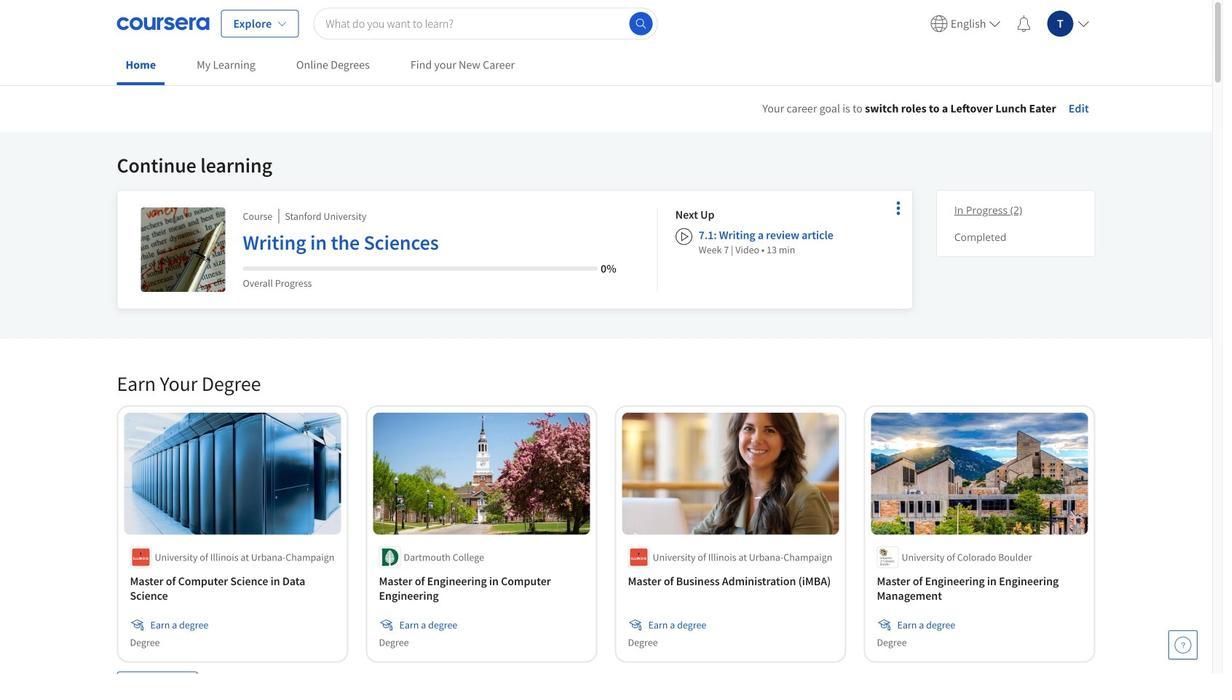 Task type: locate. For each thing, give the bounding box(es) containing it.
writing in the sciences image
[[141, 208, 225, 292]]

more option for writing in the sciences image
[[888, 198, 909, 218]]

coursera image
[[117, 12, 209, 35]]

None search field
[[313, 8, 658, 40]]

region
[[693, 120, 1166, 247]]

earn your degree collection element
[[108, 347, 1104, 674]]



Task type: describe. For each thing, give the bounding box(es) containing it.
What do you want to learn? text field
[[313, 8, 658, 40]]

help center image
[[1175, 637, 1192, 654]]



Task type: vqa. For each thing, say whether or not it's contained in the screenshot.
WRITING IN THE SCIENCES image
yes



